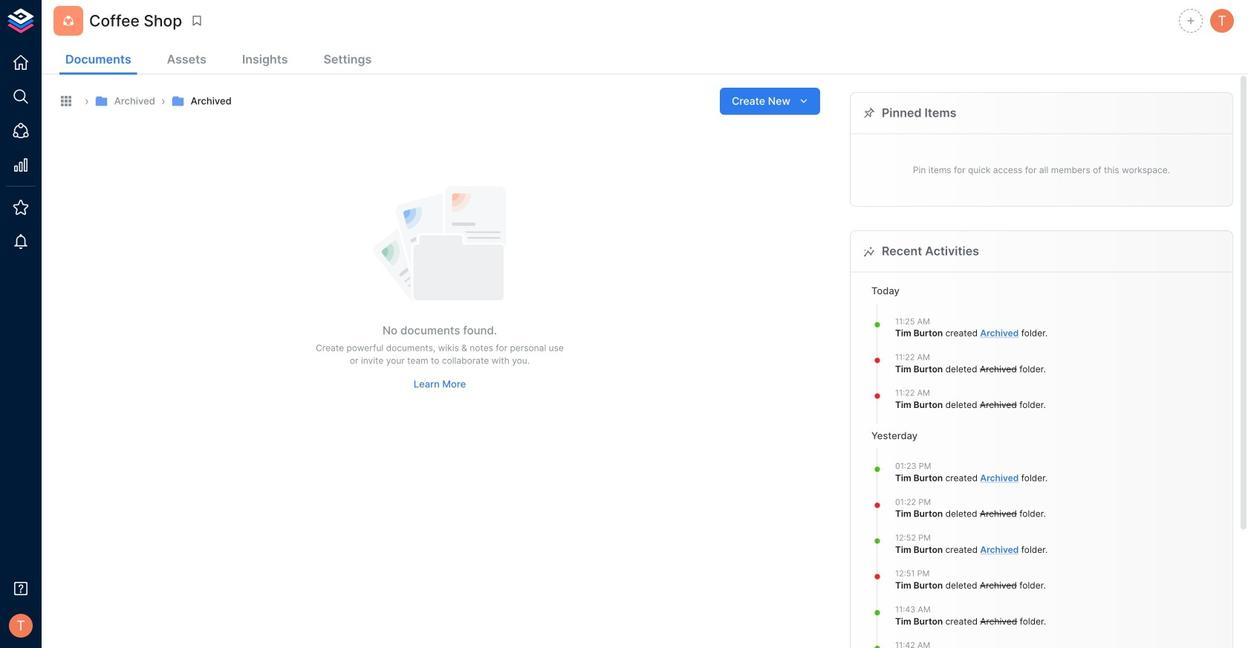 Task type: vqa. For each thing, say whether or not it's contained in the screenshot.
Favorite image
no



Task type: describe. For each thing, give the bounding box(es) containing it.
bookmark image
[[190, 14, 204, 27]]



